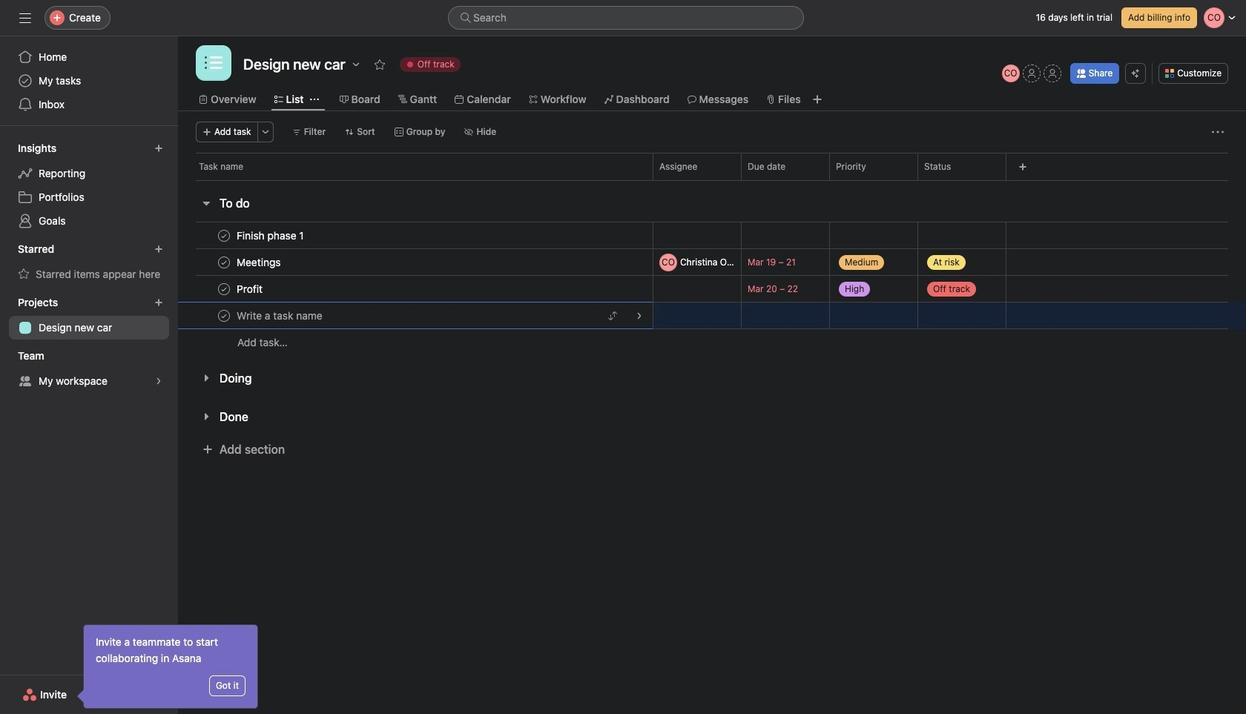 Task type: vqa. For each thing, say whether or not it's contained in the screenshot.
the bottommost on
no



Task type: describe. For each thing, give the bounding box(es) containing it.
details image
[[635, 311, 644, 320]]

task name text field for mark complete option in the finish phase 1 cell
[[234, 228, 308, 243]]

task name text field for mark complete checkbox
[[234, 282, 267, 296]]

new project or portfolio image
[[154, 298, 163, 307]]

task name text field for mark complete option inside the the meetings cell
[[234, 255, 285, 270]]

starred element
[[0, 236, 178, 289]]

meetings cell
[[178, 249, 653, 276]]

expand task list for this group image
[[200, 372, 212, 384]]

global element
[[0, 36, 178, 125]]

Mark complete checkbox
[[215, 280, 233, 298]]

insights element
[[0, 135, 178, 236]]

3 mark complete image from the top
[[215, 307, 233, 325]]

mark complete image for profit cell
[[215, 280, 233, 298]]

move tasks between sections image
[[608, 311, 617, 320]]

add tab image
[[811, 93, 823, 105]]

list image
[[205, 54, 223, 72]]

tab actions image
[[310, 95, 319, 104]]

header to do tree grid
[[178, 222, 1247, 356]]



Task type: locate. For each thing, give the bounding box(es) containing it.
see details, my workspace image
[[154, 377, 163, 386]]

0 vertical spatial mark complete checkbox
[[215, 227, 233, 244]]

mark complete checkbox for the meetings cell
[[215, 253, 233, 271]]

teams element
[[0, 343, 178, 396]]

mark complete checkbox up mark complete checkbox
[[215, 227, 233, 244]]

cell
[[178, 302, 653, 329]]

row
[[178, 153, 1247, 180], [196, 180, 1229, 181], [178, 222, 1247, 249], [178, 249, 1247, 276], [178, 275, 1247, 303], [178, 302, 1247, 329], [178, 329, 1247, 356]]

mark complete checkbox inside finish phase 1 cell
[[215, 227, 233, 244]]

mark complete image
[[215, 253, 233, 271], [215, 280, 233, 298], [215, 307, 233, 325]]

1 vertical spatial mark complete image
[[215, 280, 233, 298]]

more actions image
[[1212, 126, 1224, 138], [261, 128, 270, 137]]

1 mark complete image from the top
[[215, 253, 233, 271]]

mark complete image for the meetings cell
[[215, 253, 233, 271]]

add to starred image
[[374, 59, 386, 70]]

2 mark complete checkbox from the top
[[215, 253, 233, 271]]

1 mark complete checkbox from the top
[[215, 227, 233, 244]]

manage project members image
[[1002, 65, 1020, 82]]

0 vertical spatial task name text field
[[234, 282, 267, 296]]

mark complete checkbox down mark complete checkbox
[[215, 307, 233, 325]]

1 vertical spatial mark complete checkbox
[[215, 253, 233, 271]]

mark complete checkbox for finish phase 1 cell
[[215, 227, 233, 244]]

list box
[[448, 6, 804, 30]]

1 horizontal spatial more actions image
[[1212, 126, 1224, 138]]

tooltip
[[79, 626, 257, 709]]

1 task name text field from the top
[[234, 228, 308, 243]]

new insights image
[[154, 144, 163, 153]]

expand task list for this group image
[[200, 411, 212, 423]]

2 vertical spatial mark complete checkbox
[[215, 307, 233, 325]]

0 vertical spatial mark complete image
[[215, 253, 233, 271]]

task name text field for 3rd mark complete option from the top
[[234, 308, 327, 323]]

task name text field inside the meetings cell
[[234, 255, 285, 270]]

add field image
[[1019, 162, 1028, 171]]

3 mark complete checkbox from the top
[[215, 307, 233, 325]]

mark complete image inside the meetings cell
[[215, 253, 233, 271]]

2 task name text field from the top
[[234, 255, 285, 270]]

1 vertical spatial task name text field
[[234, 308, 327, 323]]

1 vertical spatial task name text field
[[234, 255, 285, 270]]

task name text field inside finish phase 1 cell
[[234, 228, 308, 243]]

task name text field inside profit cell
[[234, 282, 267, 296]]

0 vertical spatial task name text field
[[234, 228, 308, 243]]

mark complete checkbox inside the meetings cell
[[215, 253, 233, 271]]

hide sidebar image
[[19, 12, 31, 24]]

collapse task list for this group image
[[200, 197, 212, 209]]

mark complete image
[[215, 227, 233, 244]]

2 vertical spatial mark complete image
[[215, 307, 233, 325]]

projects element
[[0, 289, 178, 343]]

2 mark complete image from the top
[[215, 280, 233, 298]]

mark complete image inside profit cell
[[215, 280, 233, 298]]

2 task name text field from the top
[[234, 308, 327, 323]]

ask ai image
[[1132, 69, 1141, 78]]

Task name text field
[[234, 282, 267, 296], [234, 308, 327, 323]]

Mark complete checkbox
[[215, 227, 233, 244], [215, 253, 233, 271], [215, 307, 233, 325]]

1 task name text field from the top
[[234, 282, 267, 296]]

Task name text field
[[234, 228, 308, 243], [234, 255, 285, 270]]

add items to starred image
[[154, 245, 163, 254]]

0 horizontal spatial more actions image
[[261, 128, 270, 137]]

mark complete checkbox down mark complete image
[[215, 253, 233, 271]]

profit cell
[[178, 275, 653, 303]]

finish phase 1 cell
[[178, 222, 653, 249]]



